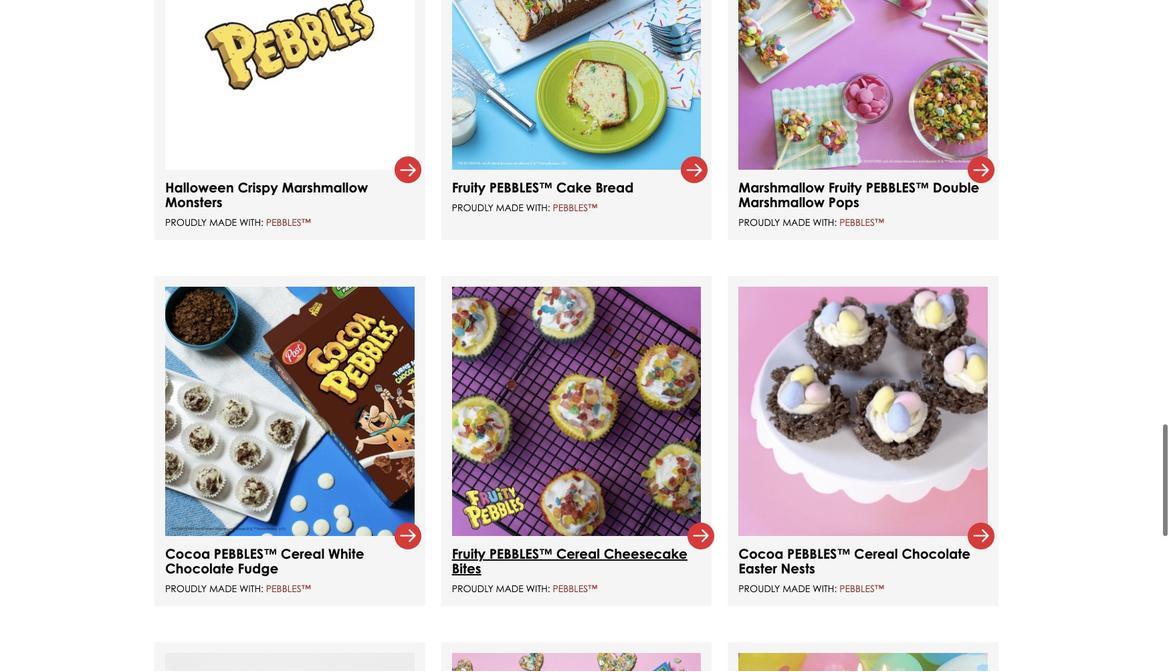 Task type: locate. For each thing, give the bounding box(es) containing it.
proudly inside cocoa pebbles™ cereal chocolate easter nests proudly made with: pebbles™
[[739, 583, 780, 594]]

chocolate
[[902, 546, 970, 562], [165, 560, 234, 577]]

bread
[[596, 179, 634, 196]]

made inside cocoa pebbles™ cereal white chocolate fudge proudly made with: pebbles™
[[209, 583, 237, 594]]

pebbles™ link down 'pops'
[[839, 217, 884, 228]]

with: inside fruity pebbles™ cereal cheesecake bites proudly made with: pebbles™
[[526, 583, 550, 594]]

made inside cocoa pebbles™ cereal chocolate easter nests proudly made with: pebbles™
[[783, 583, 810, 594]]

2 cereal from the left
[[556, 546, 600, 562]]

fruity
[[452, 179, 486, 196], [828, 179, 862, 196], [452, 546, 486, 562]]

pebbles™ link down cocoa pebbles™ cereal white chocolate fudge link
[[266, 583, 311, 594]]

cocoa pebbles™ cereal chocolate easter nests link
[[739, 546, 970, 577]]

pebbles™ link
[[553, 202, 597, 213], [266, 217, 311, 228], [839, 217, 884, 228], [266, 583, 311, 594], [553, 583, 597, 594], [839, 583, 884, 594]]

with: down 'pops'
[[813, 217, 837, 228]]

fruity inside fruity pebbles™ cereal cheesecake bites proudly made with: pebbles™
[[452, 546, 486, 562]]

cocoa inside cocoa pebbles™ cereal white chocolate fudge proudly made with: pebbles™
[[165, 546, 210, 562]]

fruity pebbles™ cereal cheesecake bites link
[[452, 546, 687, 577]]

white
[[328, 546, 364, 562]]

made inside marshmallow fruity pebbles™ double marshmallow pops proudly made with: pebbles™
[[783, 217, 810, 228]]

with:
[[526, 202, 550, 213], [239, 217, 263, 228], [813, 217, 837, 228], [239, 583, 263, 594], [526, 583, 550, 594], [813, 583, 837, 594]]

marshmallow fruity pebbles™ double marshmallow pops link
[[739, 179, 979, 211]]

marshmallow fruity pebbles™ funfetti cake recipe image
[[739, 653, 988, 671]]

with: inside cocoa pebbles™ cereal chocolate easter nests proudly made with: pebbles™
[[813, 583, 837, 594]]

0 horizontal spatial cocoa
[[165, 546, 210, 562]]

2 cocoa from the left
[[739, 546, 784, 562]]

with: down nests
[[813, 583, 837, 594]]

pebbles™ link down cocoa pebbles™ cereal chocolate easter nests link
[[839, 583, 884, 594]]

bites
[[452, 560, 481, 577]]

pebbles™ link for monsters
[[266, 217, 311, 228]]

with: down fudge
[[239, 583, 263, 594]]

0 horizontal spatial cereal
[[281, 546, 325, 562]]

cereal inside cocoa pebbles™ cereal chocolate easter nests proudly made with: pebbles™
[[854, 546, 898, 562]]

marshmallow inside halloween crispy marshmallow monsters proudly made with: pebbles™
[[282, 179, 368, 196]]

fudge
[[238, 560, 278, 577]]

fruity for fruity pebbles™ cake bread
[[452, 179, 486, 196]]

monsters
[[165, 194, 222, 211]]

pebbles™ link down cake
[[553, 202, 597, 213]]

fruity inside fruity pebbles™ cake bread proudly made with: pebbles™
[[452, 179, 486, 196]]

1 horizontal spatial chocolate
[[902, 546, 970, 562]]

1 horizontal spatial cocoa
[[739, 546, 784, 562]]

made inside fruity pebbles™ cereal cheesecake bites proudly made with: pebbles™
[[496, 583, 523, 594]]

marshmallow
[[282, 179, 368, 196], [739, 179, 825, 196], [739, 194, 825, 211]]

1 cereal from the left
[[281, 546, 325, 562]]

pebbles™ link down halloween crispy marshmallow monsters link
[[266, 217, 311, 228]]

cereal inside cocoa pebbles™ cereal white chocolate fudge proudly made with: pebbles™
[[281, 546, 325, 562]]

with: inside marshmallow fruity pebbles™ double marshmallow pops proudly made with: pebbles™
[[813, 217, 837, 228]]

double
[[933, 179, 979, 196]]

made inside halloween crispy marshmallow monsters proudly made with: pebbles™
[[209, 217, 237, 228]]

1 cocoa from the left
[[165, 546, 210, 562]]

cocoa inside cocoa pebbles™ cereal chocolate easter nests proudly made with: pebbles™
[[739, 546, 784, 562]]

with: down fruity pebbles™ cereal cheesecake bites link
[[526, 583, 550, 594]]

cheesecake
[[604, 546, 687, 562]]

halloween crispy marshmallow monsters link
[[165, 179, 368, 211]]

0 horizontal spatial chocolate
[[165, 560, 234, 577]]

pebbles™
[[489, 179, 552, 196], [866, 179, 929, 196], [553, 202, 597, 213], [266, 217, 311, 228], [839, 217, 884, 228], [214, 546, 277, 562], [489, 546, 552, 562], [787, 546, 850, 562], [266, 583, 311, 594], [553, 583, 597, 594], [839, 583, 884, 594]]

cereal inside fruity pebbles™ cereal cheesecake bites proudly made with: pebbles™
[[556, 546, 600, 562]]

pebbles™ link down fruity pebbles™ cereal cheesecake bites link
[[553, 583, 597, 594]]

proudly
[[452, 202, 493, 213], [165, 217, 207, 228], [739, 217, 780, 228], [165, 583, 207, 594], [452, 583, 493, 594], [739, 583, 780, 594]]

2 horizontal spatial cereal
[[854, 546, 898, 562]]

with: down halloween crispy marshmallow monsters link
[[239, 217, 263, 228]]

cocoa
[[165, 546, 210, 562], [739, 546, 784, 562]]

with: down fruity pebbles™ cake bread link
[[526, 202, 550, 213]]

3 cereal from the left
[[854, 546, 898, 562]]

easter
[[739, 560, 777, 577]]

made
[[496, 202, 523, 213], [209, 217, 237, 228], [783, 217, 810, 228], [209, 583, 237, 594], [496, 583, 523, 594], [783, 583, 810, 594]]

pops
[[828, 194, 859, 211]]

cereal
[[281, 546, 325, 562], [556, 546, 600, 562], [854, 546, 898, 562]]

chocolate inside cocoa pebbles™ cereal chocolate easter nests proudly made with: pebbles™
[[902, 546, 970, 562]]

1 horizontal spatial cereal
[[556, 546, 600, 562]]



Task type: describe. For each thing, give the bounding box(es) containing it.
cocoa pebbles™ cereal chocolate easter nests proudly made with: pebbles™
[[739, 546, 970, 594]]

cake
[[556, 179, 592, 196]]

proudly inside fruity pebbles™ cereal cheesecake bites proudly made with: pebbles™
[[452, 583, 493, 594]]

cocoa for chocolate
[[165, 546, 210, 562]]

cereal for chocolate
[[854, 546, 898, 562]]

marshmallow fruity pebbles™ double marshmallow pops proudly made with: pebbles™
[[739, 179, 979, 228]]

nests
[[781, 560, 815, 577]]

fruity pebbles™ cereal cheesecake bites proudly made with: pebbles™
[[452, 546, 687, 594]]

cereal for cheesecake
[[556, 546, 600, 562]]

chocolate inside cocoa pebbles™ cereal white chocolate fudge proudly made with: pebbles™
[[165, 560, 234, 577]]

cocoa pebbles™ cereal white chocolate fudge link
[[165, 546, 364, 577]]

fruity for fruity pebbles™ cereal cheesecake bites
[[452, 546, 486, 562]]

cheesecake cups image
[[452, 287, 701, 536]]

pebbles logo image
[[165, 0, 414, 170]]

pebbles™ inside halloween crispy marshmallow monsters proudly made with: pebbles™
[[266, 217, 311, 228]]

cereal for white
[[281, 546, 325, 562]]

fruity inside marshmallow fruity pebbles™ double marshmallow pops proudly made with: pebbles™
[[828, 179, 862, 196]]

proudly inside cocoa pebbles™ cereal white chocolate fudge proudly made with: pebbles™
[[165, 583, 207, 594]]

proudly inside halloween crispy marshmallow monsters proudly made with: pebbles™
[[165, 217, 207, 228]]

pebbles™ link for cheesecake
[[553, 583, 597, 594]]

pebbles™ link for double
[[839, 217, 884, 228]]

pebbles™ link for chocolate
[[839, 583, 884, 594]]

fruity pebbles™ cake bread proudly made with: pebbles™
[[452, 179, 634, 213]]

made inside fruity pebbles™ cake bread proudly made with: pebbles™
[[496, 202, 523, 213]]

proudly inside fruity pebbles™ cake bread proudly made with: pebbles™
[[452, 202, 493, 213]]

pebbles™ link for bread
[[553, 202, 597, 213]]

pebbles™ link for white
[[266, 583, 311, 594]]

fruity pebbles cake bread recipe image
[[452, 0, 701, 170]]

halloween crispy marshmallow monsters proudly made with: pebbles™
[[165, 179, 368, 228]]

with: inside cocoa pebbles™ cereal white chocolate fudge proudly made with: pebbles™
[[239, 583, 263, 594]]

fruity pebbles™ cake bread link
[[452, 179, 634, 196]]

pebbles™ easter nests recipe image
[[165, 653, 414, 671]]

cocoa pebbles™ cereal spring nests recipe image
[[739, 287, 988, 536]]

halloween
[[165, 179, 234, 196]]

with: inside fruity pebbles™ cake bread proudly made with: pebbles™
[[526, 202, 550, 213]]

cocoa pebbles™ cereal white chocolate fudge proudly made with: pebbles™
[[165, 546, 364, 594]]

cocoa for easter
[[739, 546, 784, 562]]

crispy
[[238, 179, 278, 196]]

heart-shaped marshmallow fruity pebbles™ bars recipe image
[[452, 653, 701, 671]]

proudly inside marshmallow fruity pebbles™ double marshmallow pops proudly made with: pebbles™
[[739, 217, 780, 228]]

with: inside halloween crispy marshmallow monsters proudly made with: pebbles™
[[239, 217, 263, 228]]



Task type: vqa. For each thing, say whether or not it's contained in the screenshot.
with: within the Cocoa PEBBLES™ Cereal White Chocolate Fudge Proudly made with: PEBBLES™
yes



